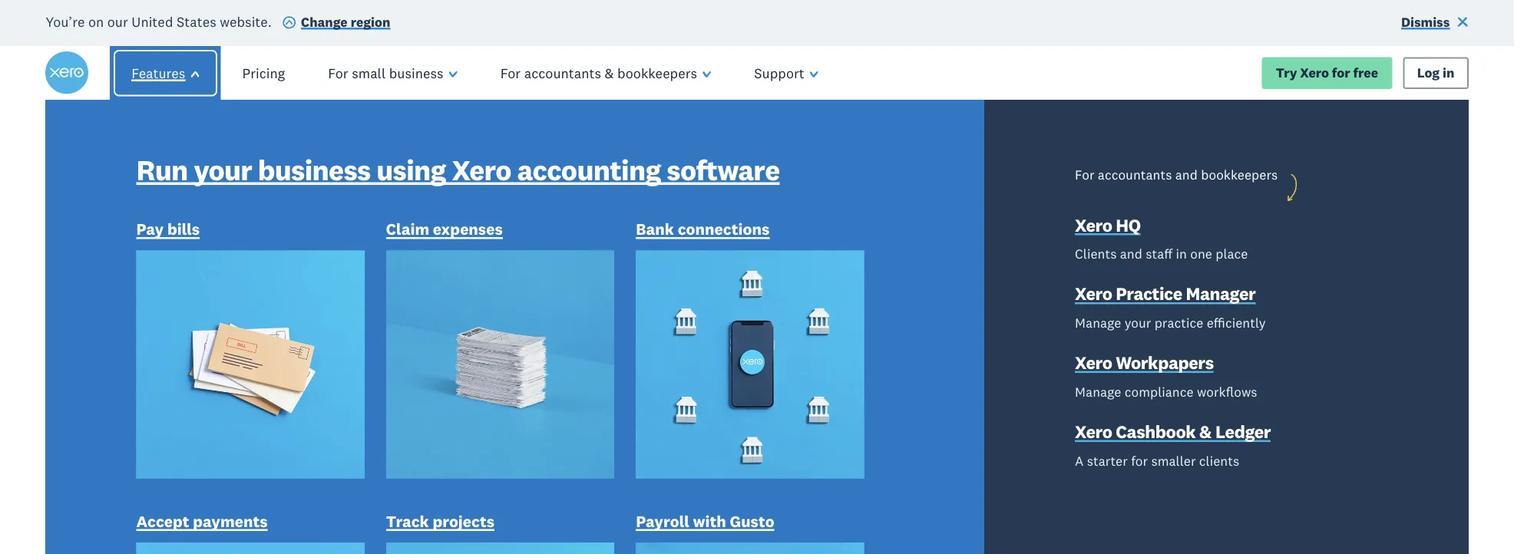 Task type: locate. For each thing, give the bounding box(es) containing it.
xero inside 'link'
[[1075, 351, 1112, 374]]

in
[[1443, 65, 1455, 81], [1176, 245, 1187, 262]]

bookkeepers
[[617, 64, 697, 82], [1201, 166, 1278, 182]]

0 horizontal spatial free
[[320, 505, 363, 536]]

region
[[351, 13, 390, 30]]

clients and staff in one place
[[1075, 245, 1248, 262]]

0 horizontal spatial bookkeepers
[[617, 64, 697, 82]]

0 vertical spatial &
[[605, 64, 614, 82]]

0 vertical spatial free
[[1353, 65, 1378, 81]]

1 horizontal spatial &
[[1199, 420, 1212, 443]]

2 horizontal spatial for
[[1332, 65, 1350, 81]]

1 horizontal spatial you
[[565, 505, 605, 536]]

accept payments link
[[136, 511, 268, 535]]

you inside the back to what you love with xero accounting software
[[327, 201, 433, 281]]

support
[[754, 64, 804, 82]]

bookkeepers for for accountants & bookkeepers
[[617, 64, 697, 82]]

practice
[[1116, 282, 1182, 305]]

onboarding
[[370, 505, 495, 536]]

with
[[167, 259, 296, 339], [693, 511, 726, 531]]

1 manage from the top
[[1075, 314, 1121, 331]]

2 vertical spatial for
[[513, 475, 544, 506]]

1 horizontal spatial for
[[1131, 452, 1148, 469]]

xero down claim
[[309, 259, 444, 339]]

pay bills
[[136, 219, 200, 239]]

1 horizontal spatial bookkeepers
[[1201, 166, 1278, 182]]

1 horizontal spatial with
[[693, 511, 726, 531]]

for small business
[[328, 64, 443, 82]]

manage
[[1075, 314, 1121, 331], [1075, 383, 1121, 400]]

small
[[352, 64, 386, 82]]

bank connections link
[[636, 218, 770, 242]]

1 vertical spatial business
[[258, 152, 371, 187]]

0 vertical spatial for
[[1332, 65, 1350, 81]]

try
[[1276, 65, 1297, 81]]

and
[[1175, 166, 1198, 182], [1120, 245, 1142, 262]]

1 vertical spatial and
[[1120, 245, 1142, 262]]

0 horizontal spatial and
[[1120, 245, 1142, 262]]

&
[[605, 64, 614, 82], [1199, 420, 1212, 443]]

for
[[1332, 65, 1350, 81], [1131, 452, 1148, 469], [513, 475, 544, 506]]

connections
[[678, 219, 770, 239]]

0 horizontal spatial software
[[167, 375, 423, 455]]

in right log
[[1443, 65, 1455, 81]]

0 horizontal spatial your
[[194, 152, 252, 187]]

1 vertical spatial bookkeepers
[[1201, 166, 1278, 182]]

0 vertical spatial and
[[1175, 166, 1198, 182]]

0 vertical spatial you
[[327, 201, 433, 281]]

accounting inside the back to what you love with xero accounting software
[[167, 317, 493, 397]]

your
[[194, 152, 252, 187], [1125, 314, 1151, 331]]

bookkeepers inside dropdown button
[[617, 64, 697, 82]]

on
[[88, 12, 104, 30]]

using
[[376, 152, 446, 187]]

change region button
[[282, 13, 390, 33]]

& inside dropdown button
[[605, 64, 614, 82]]

free left log
[[1353, 65, 1378, 81]]

xero cashbook & ledger
[[1075, 420, 1271, 443]]

log in link
[[1403, 57, 1469, 89]]

for accountants and bookkeepers
[[1075, 166, 1278, 182]]

track
[[386, 511, 429, 531]]

1 vertical spatial with
[[693, 511, 726, 531]]

1 horizontal spatial free
[[1353, 65, 1378, 81]]

0 horizontal spatial you
[[327, 201, 433, 281]]

free inside try xero for free link
[[1353, 65, 1378, 81]]

accounting inside run your business using xero accounting software link
[[517, 152, 661, 187]]

for
[[328, 64, 348, 82], [500, 64, 521, 82], [1075, 166, 1094, 182]]

manage compliance workflows
[[1075, 383, 1257, 400]]

1 horizontal spatial business
[[389, 64, 443, 82]]

free inside limited time offer: get 50% off for 3 months* plus free onboarding when you purchase xero.
[[320, 505, 363, 536]]

you
[[327, 201, 433, 281], [565, 505, 605, 536]]

limited time offer: get 50% off for 3 months* plus free onboarding when you purchase xero.
[[167, 475, 605, 554]]

1 horizontal spatial in
[[1443, 65, 1455, 81]]

1 horizontal spatial for
[[500, 64, 521, 82]]

change region
[[301, 13, 390, 30]]

0 vertical spatial with
[[167, 259, 296, 339]]

xero hq
[[1075, 213, 1141, 236]]

accounting
[[517, 152, 661, 187], [167, 317, 493, 397]]

for right 'try'
[[1332, 65, 1350, 81]]

accept
[[136, 511, 189, 531]]

1 vertical spatial you
[[565, 505, 605, 536]]

1 horizontal spatial accounting
[[517, 152, 661, 187]]

gusto
[[730, 511, 774, 531]]

for inside limited time offer: get 50% off for 3 months* plus free onboarding when you purchase xero.
[[513, 475, 544, 506]]

1 vertical spatial accounting
[[167, 317, 493, 397]]

& for accountants
[[605, 64, 614, 82]]

months*
[[167, 505, 261, 536]]

0 horizontal spatial accounting
[[167, 317, 493, 397]]

1 vertical spatial software
[[167, 375, 423, 455]]

xero.
[[274, 535, 330, 554]]

0 horizontal spatial for
[[513, 475, 544, 506]]

a xero user decorating a cake with blue icing. social proof badges surrounding the circular image. image
[[772, 100, 1469, 554]]

software
[[667, 152, 780, 187], [167, 375, 423, 455]]

0 horizontal spatial for
[[328, 64, 348, 82]]

0 horizontal spatial with
[[167, 259, 296, 339]]

1 vertical spatial in
[[1176, 245, 1187, 262]]

staff
[[1146, 245, 1173, 262]]

xero inside the back to what you love with xero accounting software
[[309, 259, 444, 339]]

1 vertical spatial free
[[320, 505, 363, 536]]

xero up expenses in the left of the page
[[452, 152, 511, 187]]

1 horizontal spatial and
[[1175, 166, 1198, 182]]

manage down xero workpapers 'link'
[[1075, 383, 1121, 400]]

0 vertical spatial manage
[[1075, 314, 1121, 331]]

track projects link
[[386, 511, 495, 535]]

your right run
[[194, 152, 252, 187]]

0 vertical spatial business
[[389, 64, 443, 82]]

1 vertical spatial for
[[1131, 452, 1148, 469]]

xero up starter
[[1075, 420, 1112, 443]]

2 horizontal spatial for
[[1075, 166, 1094, 182]]

for left 3
[[513, 475, 544, 506]]

1 horizontal spatial your
[[1125, 314, 1151, 331]]

1 vertical spatial manage
[[1075, 383, 1121, 400]]

get
[[377, 475, 416, 506]]

0 vertical spatial accounting
[[517, 152, 661, 187]]

run your business using xero accounting software link
[[136, 152, 780, 191]]

your down practice
[[1125, 314, 1151, 331]]

xero left 'workpapers'
[[1075, 351, 1112, 374]]

free right plus
[[320, 505, 363, 536]]

0 vertical spatial accountants
[[524, 64, 601, 82]]

support button
[[733, 46, 840, 100]]

efficiently
[[1207, 314, 1266, 331]]

0 horizontal spatial business
[[258, 152, 371, 187]]

1 horizontal spatial accountants
[[1098, 166, 1172, 182]]

run your business using xero accounting software
[[136, 152, 780, 187]]

0 vertical spatial bookkeepers
[[617, 64, 697, 82]]

for right starter
[[1131, 452, 1148, 469]]

your for manage
[[1125, 314, 1151, 331]]

xero
[[1300, 65, 1329, 81], [452, 152, 511, 187], [1075, 213, 1112, 236], [309, 259, 444, 339], [1075, 282, 1112, 305], [1075, 351, 1112, 374], [1075, 420, 1112, 443]]

business inside dropdown button
[[389, 64, 443, 82]]

workpapers
[[1116, 351, 1214, 374]]

2 manage from the top
[[1075, 383, 1121, 400]]

in left one
[[1176, 245, 1187, 262]]

0 horizontal spatial &
[[605, 64, 614, 82]]

with inside the back to what you love with xero accounting software
[[167, 259, 296, 339]]

0 horizontal spatial accountants
[[524, 64, 601, 82]]

free
[[1353, 65, 1378, 81], [320, 505, 363, 536]]

& for cashbook
[[1199, 420, 1212, 443]]

bills
[[167, 219, 200, 239]]

for for xero
[[1332, 65, 1350, 81]]

payments
[[193, 511, 268, 531]]

0 vertical spatial your
[[194, 152, 252, 187]]

accountants
[[524, 64, 601, 82], [1098, 166, 1172, 182]]

1 vertical spatial accountants
[[1098, 166, 1172, 182]]

manage down practice
[[1075, 314, 1121, 331]]

xero homepage image
[[45, 52, 88, 95]]

0 vertical spatial software
[[667, 152, 780, 187]]

1 vertical spatial your
[[1125, 314, 1151, 331]]

1 vertical spatial &
[[1199, 420, 1212, 443]]

accountants inside dropdown button
[[524, 64, 601, 82]]

claim expenses link
[[386, 218, 503, 242]]



Task type: describe. For each thing, give the bounding box(es) containing it.
xero practice manager link
[[1075, 282, 1256, 308]]

xero up the clients
[[1075, 213, 1112, 236]]

for accountants & bookkeepers
[[500, 64, 697, 82]]

your for run
[[194, 152, 252, 187]]

one
[[1190, 245, 1212, 262]]

xero right 'try'
[[1300, 65, 1329, 81]]

a
[[1075, 452, 1084, 469]]

for for for small business
[[328, 64, 348, 82]]

pricing link
[[221, 46, 307, 100]]

for accountants & bookkeepers button
[[479, 46, 733, 100]]

payroll with gusto
[[636, 511, 774, 531]]

business for small
[[389, 64, 443, 82]]

bookkeepers for for accountants and bookkeepers
[[1201, 166, 1278, 182]]

a starter for smaller clients
[[1075, 452, 1239, 469]]

xero practice manager
[[1075, 282, 1256, 305]]

bank
[[636, 219, 674, 239]]

0 horizontal spatial in
[[1176, 245, 1187, 262]]

log
[[1417, 65, 1440, 81]]

run
[[136, 152, 188, 187]]

pricing
[[242, 64, 285, 82]]

back
[[284, 143, 426, 223]]

website.
[[220, 12, 272, 30]]

place
[[1216, 245, 1248, 262]]

1 horizontal spatial software
[[667, 152, 780, 187]]

manager
[[1186, 282, 1256, 305]]

accountants for and
[[1098, 166, 1172, 182]]

dismiss button
[[1401, 13, 1469, 33]]

off
[[478, 475, 507, 506]]

workflows
[[1197, 383, 1257, 400]]

united
[[132, 12, 173, 30]]

manage your practice efficiently
[[1075, 314, 1266, 331]]

manage for workpapers
[[1075, 383, 1121, 400]]

xero hq link
[[1075, 213, 1141, 239]]

you inside limited time offer: get 50% off for 3 months* plus free onboarding when you purchase xero.
[[565, 505, 605, 536]]

time
[[257, 475, 307, 506]]

limited
[[167, 475, 251, 506]]

starter
[[1087, 452, 1128, 469]]

hq
[[1116, 213, 1141, 236]]

pay bills link
[[136, 218, 200, 242]]

accountants for &
[[524, 64, 601, 82]]

clients
[[1199, 452, 1239, 469]]

smaller
[[1151, 452, 1196, 469]]

states
[[177, 12, 216, 30]]

you're on our united states website.
[[45, 12, 272, 30]]

claim expenses
[[386, 219, 503, 239]]

pay
[[136, 219, 164, 239]]

log in
[[1417, 65, 1455, 81]]

accept payments
[[136, 511, 268, 531]]

business for your
[[258, 152, 371, 187]]

bank connections
[[636, 219, 770, 239]]

payroll
[[636, 511, 689, 531]]

software inside the back to what you love with xero accounting software
[[167, 375, 423, 455]]

practice
[[1155, 314, 1203, 331]]

compliance
[[1125, 383, 1194, 400]]

you're
[[45, 12, 85, 30]]

manage for practice
[[1075, 314, 1121, 331]]

clients
[[1075, 245, 1117, 262]]

offer:
[[313, 475, 371, 506]]

love
[[447, 201, 568, 281]]

purchase
[[167, 535, 267, 554]]

features
[[131, 64, 185, 82]]

xero down the clients
[[1075, 282, 1112, 305]]

when
[[501, 505, 559, 536]]

ledger
[[1215, 420, 1271, 443]]

for for starter
[[1131, 452, 1148, 469]]

track projects
[[386, 511, 495, 531]]

0 vertical spatial in
[[1443, 65, 1455, 81]]

50%
[[422, 475, 472, 506]]

xero cashbook & ledger link
[[1075, 420, 1271, 446]]

3
[[550, 475, 563, 506]]

payroll with gusto link
[[636, 511, 774, 535]]

try xero for free
[[1276, 65, 1378, 81]]

try xero for free link
[[1262, 57, 1392, 89]]

expenses
[[433, 219, 503, 239]]

xero workpapers link
[[1075, 351, 1214, 377]]

for small business button
[[307, 46, 479, 100]]

our
[[107, 12, 128, 30]]

plus
[[267, 505, 314, 536]]

for for for accountants and bookkeepers
[[1075, 166, 1094, 182]]

for for for accountants & bookkeepers
[[500, 64, 521, 82]]

change
[[301, 13, 348, 30]]

features button
[[105, 46, 226, 100]]

projects
[[433, 511, 495, 531]]

cashbook
[[1116, 420, 1196, 443]]

dismiss
[[1401, 13, 1450, 30]]

to
[[440, 143, 502, 223]]

xero workpapers
[[1075, 351, 1214, 374]]



Task type: vqa. For each thing, say whether or not it's contained in the screenshot.
the software in the How Xero accounting software works
no



